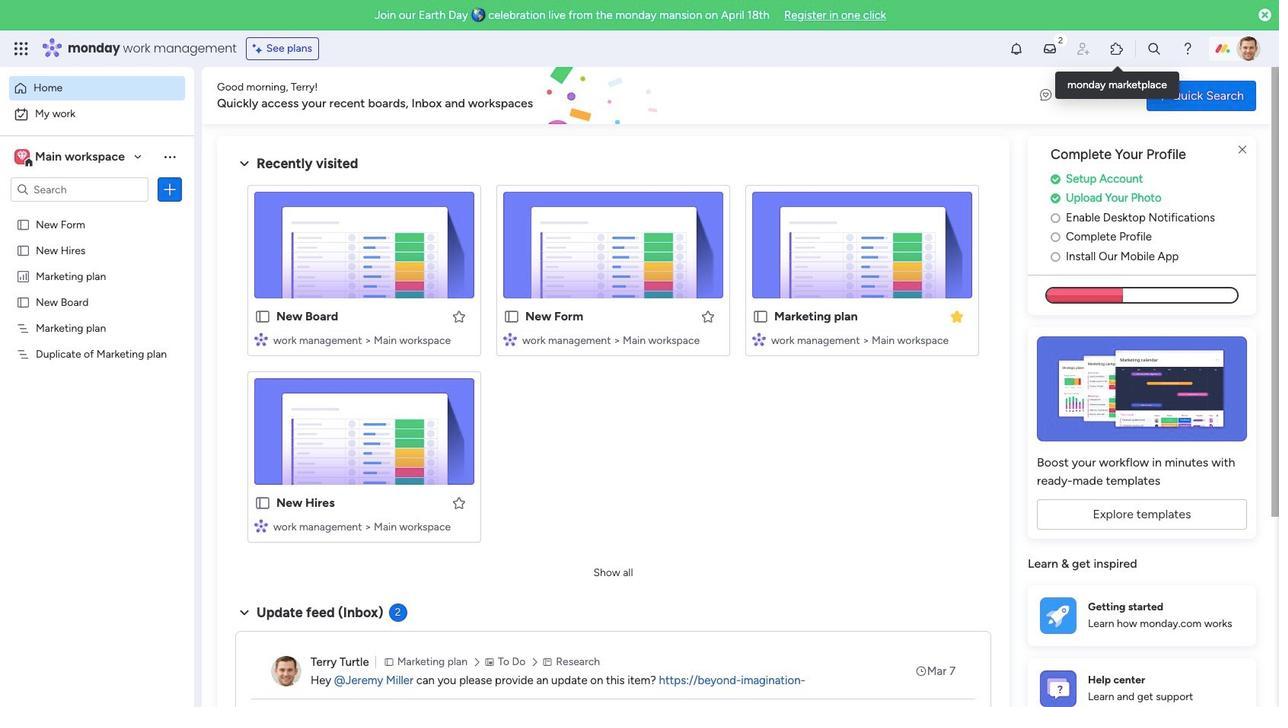 Task type: describe. For each thing, give the bounding box(es) containing it.
2 circle o image from the top
[[1051, 251, 1061, 263]]

check circle image
[[1051, 193, 1061, 204]]

2 public board image from the left
[[503, 308, 520, 325]]

workspace image
[[17, 149, 27, 165]]

Search in workspace field
[[32, 181, 127, 198]]

2 image
[[1054, 31, 1068, 48]]

templates image image
[[1042, 337, 1243, 442]]

terry turtle image
[[271, 657, 302, 687]]

add to favorites image
[[701, 309, 716, 324]]

options image
[[162, 182, 177, 197]]

public dashboard image
[[16, 269, 30, 283]]

notifications image
[[1009, 41, 1024, 56]]

1 circle o image from the top
[[1051, 212, 1061, 224]]

0 vertical spatial option
[[9, 76, 185, 101]]

2 vertical spatial option
[[0, 211, 194, 214]]

1 public board image from the left
[[254, 308, 271, 325]]

remove from favorites image
[[950, 309, 965, 324]]

help center element
[[1028, 659, 1257, 708]]

v2 user feedback image
[[1041, 87, 1052, 104]]

dapulse x slim image
[[1234, 141, 1252, 159]]

check circle image
[[1051, 173, 1061, 185]]



Task type: vqa. For each thing, say whether or not it's contained in the screenshot.
Terry Turtle image
yes



Task type: locate. For each thing, give the bounding box(es) containing it.
1 vertical spatial circle o image
[[1051, 251, 1061, 263]]

list box
[[0, 208, 194, 572]]

select product image
[[14, 41, 29, 56]]

add to favorites image
[[452, 309, 467, 324], [452, 495, 467, 511]]

circle o image
[[1051, 212, 1061, 224], [1051, 251, 1061, 263]]

1 add to favorites image from the top
[[452, 309, 467, 324]]

see plans image
[[253, 40, 266, 57]]

workspace options image
[[162, 149, 177, 164]]

update feed image
[[1043, 41, 1058, 56]]

circle o image
[[1051, 232, 1061, 243]]

2 element
[[389, 604, 407, 622]]

option
[[9, 76, 185, 101], [9, 102, 185, 126], [0, 211, 194, 214]]

circle o image down circle o image
[[1051, 251, 1061, 263]]

1 vertical spatial option
[[9, 102, 185, 126]]

2 add to favorites image from the top
[[452, 495, 467, 511]]

public board image
[[254, 308, 271, 325], [503, 308, 520, 325]]

v2 bolt switch image
[[1159, 87, 1168, 104]]

quick search results list box
[[235, 173, 992, 561]]

close update feed (inbox) image
[[235, 604, 254, 622]]

terry turtle image
[[1237, 37, 1261, 61]]

0 vertical spatial add to favorites image
[[452, 309, 467, 324]]

1 horizontal spatial public board image
[[503, 308, 520, 325]]

1 vertical spatial add to favorites image
[[452, 495, 467, 511]]

search everything image
[[1147, 41, 1162, 56]]

0 vertical spatial circle o image
[[1051, 212, 1061, 224]]

getting started element
[[1028, 586, 1257, 646]]

workspace selection element
[[14, 148, 127, 168]]

monday marketplace image
[[1110, 41, 1125, 56]]

workspace image
[[14, 149, 30, 165]]

0 horizontal spatial public board image
[[254, 308, 271, 325]]

public board image
[[16, 217, 30, 232], [16, 243, 30, 257], [16, 295, 30, 309], [752, 308, 769, 325], [254, 495, 271, 512]]

circle o image down check circle icon
[[1051, 212, 1061, 224]]

help image
[[1180, 41, 1196, 56]]

close recently visited image
[[235, 155, 254, 173]]



